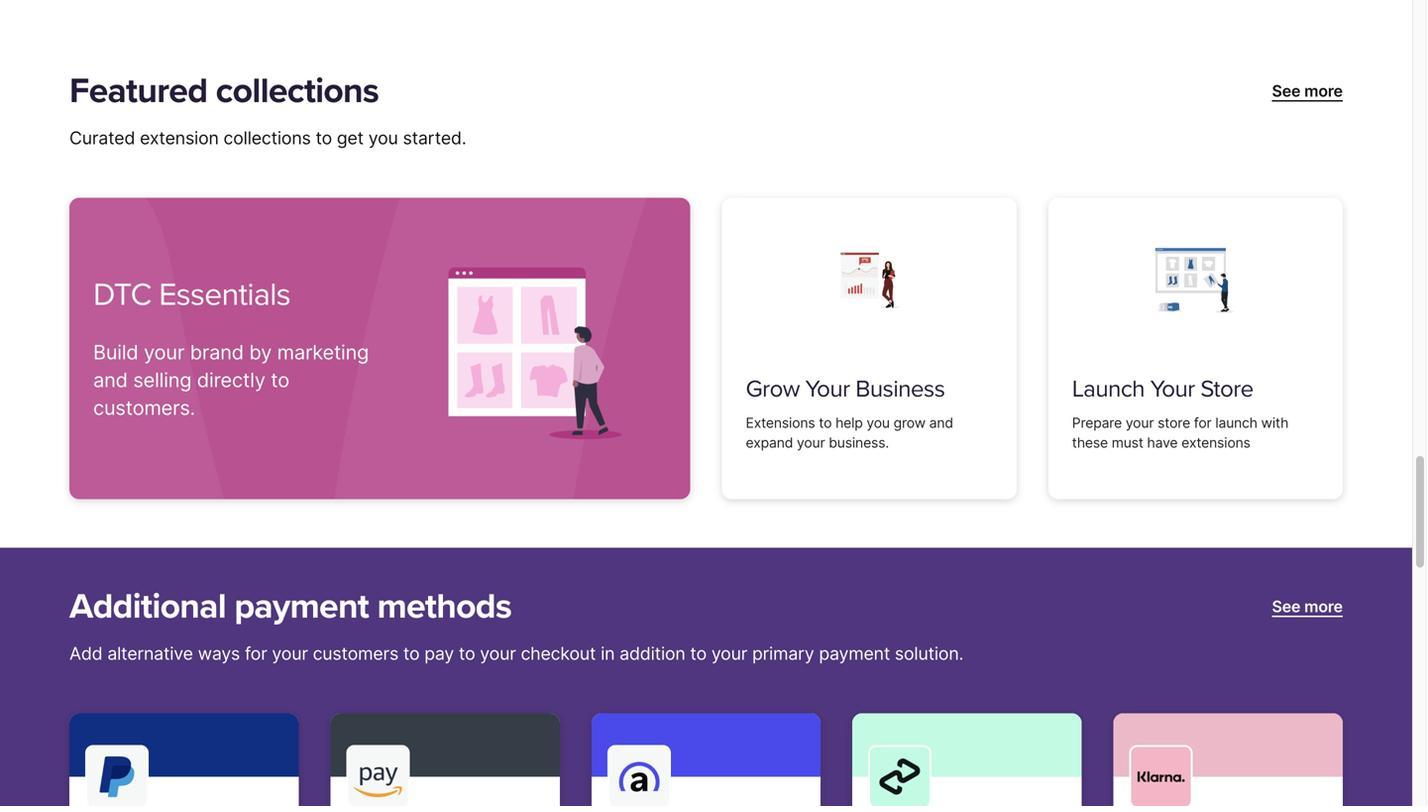 Task type: locate. For each thing, give the bounding box(es) containing it.
see more
[[1273, 81, 1344, 101], [1273, 597, 1344, 616]]

additional
[[69, 586, 226, 628]]

0 vertical spatial for
[[1195, 415, 1212, 431]]

1 vertical spatial payment
[[819, 643, 891, 665]]

for
[[1195, 415, 1212, 431], [245, 643, 267, 665]]

and right "grow" at the bottom of page
[[930, 415, 954, 431]]

2 see more from the top
[[1273, 597, 1344, 616]]

1 horizontal spatial for
[[1195, 415, 1212, 431]]

get
[[337, 128, 364, 149]]

1 vertical spatial see more link
[[1273, 595, 1344, 619]]

build
[[93, 340, 138, 365]]

add
[[69, 643, 103, 665]]

to
[[316, 128, 332, 149], [271, 368, 290, 392], [819, 415, 832, 431], [403, 643, 420, 665], [459, 643, 475, 665], [691, 643, 707, 665]]

started.
[[403, 128, 467, 149]]

extensions
[[746, 415, 816, 431]]

payment up customers
[[234, 586, 369, 628]]

payment
[[234, 586, 369, 628], [819, 643, 891, 665]]

1 your from the left
[[806, 375, 850, 404]]

add alternative ways for your customers to pay to your checkout in addition to your primary payment solution.
[[69, 643, 964, 665]]

collections down "featured collections"
[[224, 128, 311, 149]]

payment right primary
[[819, 643, 891, 665]]

curated extension collections to get you started.
[[69, 128, 467, 149]]

your up selling on the top left of the page
[[144, 340, 185, 365]]

1 vertical spatial see more
[[1273, 597, 1344, 616]]

to left the get
[[316, 128, 332, 149]]

grow
[[894, 415, 926, 431]]

2 see from the top
[[1273, 597, 1301, 616]]

1 vertical spatial and
[[930, 415, 954, 431]]

directly
[[197, 368, 266, 392]]

0 horizontal spatial payment
[[234, 586, 369, 628]]

your up help
[[806, 375, 850, 404]]

checkout
[[521, 643, 596, 665]]

alternative
[[107, 643, 193, 665]]

you
[[369, 128, 398, 149], [867, 415, 890, 431]]

0 vertical spatial see more
[[1273, 81, 1344, 101]]

to down by
[[271, 368, 290, 392]]

store
[[1158, 415, 1191, 431]]

methods
[[377, 586, 512, 628]]

your
[[144, 340, 185, 365], [1126, 415, 1154, 431], [797, 434, 825, 451], [272, 643, 308, 665], [480, 643, 516, 665], [712, 643, 748, 665]]

2 your from the left
[[1151, 375, 1195, 404]]

dtc
[[93, 276, 151, 314]]

0 vertical spatial see more link
[[1273, 79, 1344, 103]]

1 vertical spatial for
[[245, 643, 267, 665]]

0 vertical spatial you
[[369, 128, 398, 149]]

collections up curated extension collections to get you started.
[[216, 70, 379, 112]]

launch
[[1216, 415, 1258, 431]]

2 see more link from the top
[[1273, 595, 1344, 619]]

for inside 'prepare your store for launch with these must have extensions'
[[1195, 415, 1212, 431]]

customers.
[[93, 396, 195, 420]]

your up must
[[1126, 415, 1154, 431]]

see
[[1273, 81, 1301, 101], [1273, 597, 1301, 616]]

and inside "extensions to help you grow and expand your business."
[[930, 415, 954, 431]]

store
[[1201, 375, 1254, 404]]

and
[[93, 368, 128, 392], [930, 415, 954, 431]]

to right the addition
[[691, 643, 707, 665]]

help
[[836, 415, 863, 431]]

for right ways
[[245, 643, 267, 665]]

prepare your store for launch with these must have extensions
[[1073, 415, 1289, 451]]

see more link
[[1273, 79, 1344, 103], [1273, 595, 1344, 619]]

more for featured collections
[[1305, 81, 1344, 101]]

see for featured collections
[[1273, 81, 1301, 101]]

0 vertical spatial and
[[93, 368, 128, 392]]

1 horizontal spatial you
[[867, 415, 890, 431]]

your
[[806, 375, 850, 404], [1151, 375, 1195, 404]]

prepare
[[1073, 415, 1122, 431]]

1 horizontal spatial payment
[[819, 643, 891, 665]]

2 more from the top
[[1305, 597, 1344, 616]]

to left help
[[819, 415, 832, 431]]

0 vertical spatial more
[[1305, 81, 1344, 101]]

more for additional payment methods
[[1305, 597, 1344, 616]]

1 see from the top
[[1273, 81, 1301, 101]]

marketing
[[277, 340, 369, 365]]

selling
[[133, 368, 192, 392]]

1 see more link from the top
[[1273, 79, 1344, 103]]

1 horizontal spatial your
[[1151, 375, 1195, 404]]

to right pay
[[459, 643, 475, 665]]

and inside build your brand by marketing and selling directly to customers.
[[93, 368, 128, 392]]

1 see more from the top
[[1273, 81, 1344, 101]]

you up business.
[[867, 415, 890, 431]]

more
[[1305, 81, 1344, 101], [1305, 597, 1344, 616]]

you right the get
[[369, 128, 398, 149]]

by
[[249, 340, 272, 365]]

primary
[[753, 643, 815, 665]]

1 horizontal spatial and
[[930, 415, 954, 431]]

1 vertical spatial more
[[1305, 597, 1344, 616]]

with
[[1262, 415, 1289, 431]]

to inside "extensions to help you grow and expand your business."
[[819, 415, 832, 431]]

grow your business
[[746, 375, 945, 404]]

0 horizontal spatial for
[[245, 643, 267, 665]]

your down additional payment methods
[[272, 643, 308, 665]]

0 vertical spatial see
[[1273, 81, 1301, 101]]

and down build
[[93, 368, 128, 392]]

for for launch
[[1195, 415, 1212, 431]]

your for launch
[[1151, 375, 1195, 404]]

1 more from the top
[[1305, 81, 1344, 101]]

these
[[1073, 434, 1109, 451]]

your down extensions
[[797, 434, 825, 451]]

1 vertical spatial see
[[1273, 597, 1301, 616]]

0 horizontal spatial and
[[93, 368, 128, 392]]

your up the store at the right of page
[[1151, 375, 1195, 404]]

0 horizontal spatial your
[[806, 375, 850, 404]]

1 vertical spatial you
[[867, 415, 890, 431]]

collections
[[216, 70, 379, 112], [224, 128, 311, 149]]

for up extensions
[[1195, 415, 1212, 431]]



Task type: vqa. For each thing, say whether or not it's contained in the screenshot.
2nd Your from left
yes



Task type: describe. For each thing, give the bounding box(es) containing it.
extensions to help you grow and expand your business.
[[746, 415, 954, 451]]

launch
[[1073, 375, 1145, 404]]

your inside build your brand by marketing and selling directly to customers.
[[144, 340, 185, 365]]

see more link for additional payment methods
[[1273, 595, 1344, 619]]

curated
[[69, 128, 135, 149]]

featured
[[69, 70, 208, 112]]

see more for additional payment methods
[[1273, 597, 1344, 616]]

launch your store
[[1073, 375, 1254, 404]]

your inside 'prepare your store for launch with these must have extensions'
[[1126, 415, 1154, 431]]

to inside build your brand by marketing and selling directly to customers.
[[271, 368, 290, 392]]

business.
[[829, 434, 889, 451]]

see more for featured collections
[[1273, 81, 1344, 101]]

your right pay
[[480, 643, 516, 665]]

additional payment methods
[[69, 586, 512, 628]]

you inside "extensions to help you grow and expand your business."
[[867, 415, 890, 431]]

your left primary
[[712, 643, 748, 665]]

business
[[856, 375, 945, 404]]

your for grow
[[806, 375, 850, 404]]

see more link for featured collections
[[1273, 79, 1344, 103]]

customers
[[313, 643, 399, 665]]

featured collections
[[69, 70, 379, 112]]

for for your
[[245, 643, 267, 665]]

to left pay
[[403, 643, 420, 665]]

build your brand by marketing and selling directly to customers.
[[93, 340, 369, 420]]

have
[[1148, 434, 1178, 451]]

dtc essentials
[[93, 276, 291, 314]]

solution.
[[895, 643, 964, 665]]

in
[[601, 643, 615, 665]]

ways
[[198, 643, 240, 665]]

0 vertical spatial collections
[[216, 70, 379, 112]]

pay
[[425, 643, 454, 665]]

and for dtc essentials
[[93, 368, 128, 392]]

1 vertical spatial collections
[[224, 128, 311, 149]]

0 horizontal spatial you
[[369, 128, 398, 149]]

brand
[[190, 340, 244, 365]]

essentials
[[159, 276, 291, 314]]

and for grow your business
[[930, 415, 954, 431]]

expand
[[746, 434, 793, 451]]

addition
[[620, 643, 686, 665]]

0 vertical spatial payment
[[234, 586, 369, 628]]

extension
[[140, 128, 219, 149]]

see for additional payment methods
[[1273, 597, 1301, 616]]

must
[[1112, 434, 1144, 451]]

your inside "extensions to help you grow and expand your business."
[[797, 434, 825, 451]]

extensions
[[1182, 434, 1251, 451]]

grow
[[746, 375, 800, 404]]



